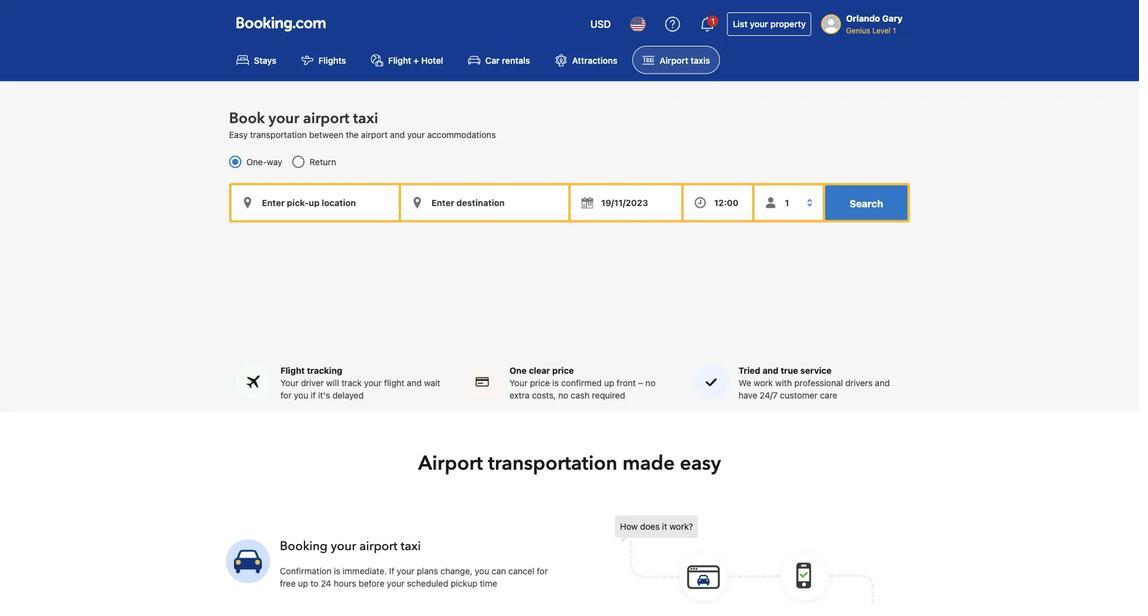 Task type: describe. For each thing, give the bounding box(es) containing it.
12:00 button
[[684, 185, 753, 220]]

booking.com online hotel reservations image
[[237, 17, 326, 32]]

orlando
[[847, 13, 881, 24]]

search
[[850, 197, 884, 209]]

tried and true service we work with professional drivers and have 24/7 customer care
[[739, 366, 890, 401]]

you inside the "confirmation is immediate. if your plans change, you can cancel for free up to 24 hours before your scheduled pickup time"
[[475, 566, 490, 577]]

your inside flight tracking your driver will track your flight and wait for you if it's delayed
[[281, 378, 299, 388]]

with
[[776, 378, 793, 388]]

stays
[[254, 55, 277, 65]]

one-way
[[247, 157, 283, 167]]

flights link
[[292, 46, 356, 74]]

attractions
[[573, 55, 618, 65]]

can
[[492, 566, 506, 577]]

drivers
[[846, 378, 873, 388]]

orlando gary genius level 1
[[847, 13, 903, 35]]

how
[[620, 522, 638, 532]]

+
[[414, 55, 419, 65]]

confirmation is immediate. if your plans change, you can cancel for free up to 24 hours before your scheduled pickup time
[[280, 566, 548, 589]]

it
[[662, 522, 668, 532]]

flight for flight tracking your driver will track your flight and wait for you if it's delayed
[[281, 366, 305, 376]]

tried
[[739, 366, 761, 376]]

list your property
[[733, 19, 806, 29]]

car rentals
[[486, 55, 530, 65]]

one
[[510, 366, 527, 376]]

car rentals link
[[458, 46, 540, 74]]

Enter destination text field
[[401, 185, 569, 220]]

extra
[[510, 391, 530, 401]]

your up immediate. at the bottom left of the page
[[331, 538, 356, 555]]

level
[[873, 26, 891, 35]]

one-
[[247, 157, 267, 167]]

wait
[[424, 378, 441, 388]]

professional
[[795, 378, 844, 388]]

24/7
[[760, 391, 778, 401]]

transportation inside book your airport taxi easy transportation between the airport and your accommodations
[[250, 129, 307, 140]]

usd button
[[583, 9, 619, 39]]

your right if
[[397, 566, 415, 577]]

list your property link
[[728, 12, 812, 36]]

0 horizontal spatial no
[[559, 391, 569, 401]]

flight
[[384, 378, 405, 388]]

service
[[801, 366, 832, 376]]

and inside flight tracking your driver will track your flight and wait for you if it's delayed
[[407, 378, 422, 388]]

for for confirmation is immediate. if your plans change, you can cancel for free up to 24 hours before your scheduled pickup time
[[537, 566, 548, 577]]

taxi for booking
[[401, 538, 421, 555]]

genius
[[847, 26, 871, 35]]

cancel
[[509, 566, 535, 577]]

up inside one clear price your price is confirmed up front – no extra costs, no cash required
[[605, 378, 615, 388]]

costs,
[[532, 391, 556, 401]]

track
[[342, 378, 362, 388]]

how does it work?
[[620, 522, 694, 532]]

search button
[[826, 185, 908, 220]]

and inside book your airport taxi easy transportation between the airport and your accommodations
[[390, 129, 405, 140]]

rentals
[[502, 55, 530, 65]]

flight tracking your driver will track your flight and wait for you if it's delayed
[[281, 366, 441, 401]]

car
[[486, 55, 500, 65]]

hours
[[334, 579, 357, 589]]

stays link
[[227, 46, 287, 74]]

24
[[321, 579, 332, 589]]

change,
[[441, 566, 473, 577]]

between
[[309, 129, 344, 140]]

is inside the "confirmation is immediate. if your plans change, you can cancel for free up to 24 hours before your scheduled pickup time"
[[334, 566, 341, 577]]

before
[[359, 579, 385, 589]]

list
[[733, 19, 748, 29]]

flight + hotel
[[388, 55, 443, 65]]

1 button
[[693, 9, 723, 39]]

book your airport taxi easy transportation between the airport and your accommodations
[[229, 108, 496, 140]]

time
[[480, 579, 498, 589]]

if
[[311, 391, 316, 401]]

airport for booking
[[360, 538, 398, 555]]

you inside flight tracking your driver will track your flight and wait for you if it's delayed
[[294, 391, 309, 401]]

0 vertical spatial price
[[553, 366, 574, 376]]

flight + hotel link
[[361, 46, 453, 74]]

airport taxis link
[[633, 46, 720, 74]]

for for flight tracking your driver will track your flight and wait for you if it's delayed
[[281, 391, 292, 401]]

immediate.
[[343, 566, 387, 577]]

–
[[639, 378, 644, 388]]

and right drivers
[[876, 378, 890, 388]]



Task type: vqa. For each thing, say whether or not it's contained in the screenshot.
first York from the top of the page
no



Task type: locate. For each thing, give the bounding box(es) containing it.
hotel
[[422, 55, 443, 65]]

front
[[617, 378, 636, 388]]

0 horizontal spatial booking airport taxi image
[[226, 540, 270, 584]]

you left if
[[294, 391, 309, 401]]

1 horizontal spatial no
[[646, 378, 656, 388]]

airport
[[660, 55, 689, 65], [418, 450, 483, 477]]

your right list
[[750, 19, 769, 29]]

booking airport taxi image
[[615, 516, 876, 605], [226, 540, 270, 584]]

0 vertical spatial flight
[[388, 55, 411, 65]]

1 vertical spatial you
[[475, 566, 490, 577]]

it's
[[318, 391, 330, 401]]

1 vertical spatial price
[[530, 378, 550, 388]]

airport for airport transportation made easy
[[418, 450, 483, 477]]

delayed
[[333, 391, 364, 401]]

0 horizontal spatial up
[[298, 579, 308, 589]]

booking
[[280, 538, 328, 555]]

and up work
[[763, 366, 779, 376]]

for left if
[[281, 391, 292, 401]]

flight for flight + hotel
[[388, 55, 411, 65]]

taxis
[[691, 55, 710, 65]]

does
[[641, 522, 660, 532]]

driver
[[301, 378, 324, 388]]

and left wait
[[407, 378, 422, 388]]

is up costs,
[[553, 378, 559, 388]]

customer
[[780, 391, 818, 401]]

0 vertical spatial airport
[[660, 55, 689, 65]]

easy
[[229, 129, 248, 140]]

0 horizontal spatial price
[[530, 378, 550, 388]]

and right the
[[390, 129, 405, 140]]

1 inside button
[[712, 17, 715, 25]]

1 vertical spatial transportation
[[488, 450, 618, 477]]

true
[[781, 366, 799, 376]]

1 horizontal spatial price
[[553, 366, 574, 376]]

have
[[739, 391, 758, 401]]

airport up between
[[303, 108, 350, 129]]

flight left '+'
[[388, 55, 411, 65]]

transportation
[[250, 129, 307, 140], [488, 450, 618, 477]]

up up the required
[[605, 378, 615, 388]]

0 horizontal spatial 1
[[712, 17, 715, 25]]

1 vertical spatial airport
[[361, 129, 388, 140]]

0 horizontal spatial your
[[281, 378, 299, 388]]

no
[[646, 378, 656, 388], [559, 391, 569, 401]]

your right book
[[269, 108, 300, 129]]

your
[[281, 378, 299, 388], [510, 378, 528, 388]]

flight up "driver"
[[281, 366, 305, 376]]

19/11/2023
[[602, 197, 649, 208]]

airport up if
[[360, 538, 398, 555]]

your right track
[[364, 378, 382, 388]]

confirmation
[[280, 566, 332, 577]]

2 your from the left
[[510, 378, 528, 388]]

1 horizontal spatial up
[[605, 378, 615, 388]]

1 horizontal spatial your
[[510, 378, 528, 388]]

1 horizontal spatial booking airport taxi image
[[615, 516, 876, 605]]

1 down gary
[[893, 26, 897, 35]]

property
[[771, 19, 806, 29]]

airport for airport taxis
[[660, 55, 689, 65]]

2 vertical spatial airport
[[360, 538, 398, 555]]

0 vertical spatial transportation
[[250, 129, 307, 140]]

1 horizontal spatial taxi
[[401, 538, 421, 555]]

1 inside orlando gary genius level 1
[[893, 26, 897, 35]]

will
[[326, 378, 339, 388]]

for inside flight tracking your driver will track your flight and wait for you if it's delayed
[[281, 391, 292, 401]]

gary
[[883, 13, 903, 24]]

0 vertical spatial airport
[[303, 108, 350, 129]]

pickup
[[451, 579, 478, 589]]

taxi up the 'plans'
[[401, 538, 421, 555]]

made
[[623, 450, 675, 477]]

cash
[[571, 391, 590, 401]]

0 horizontal spatial taxi
[[353, 108, 378, 129]]

1 vertical spatial 1
[[893, 26, 897, 35]]

your down one
[[510, 378, 528, 388]]

flight
[[388, 55, 411, 65], [281, 366, 305, 376]]

flight inside flight tracking your driver will track your flight and wait for you if it's delayed
[[281, 366, 305, 376]]

your
[[750, 19, 769, 29], [269, 108, 300, 129], [407, 129, 425, 140], [364, 378, 382, 388], [331, 538, 356, 555], [397, 566, 415, 577], [387, 579, 405, 589]]

airport transportation made easy
[[418, 450, 721, 477]]

for
[[281, 391, 292, 401], [537, 566, 548, 577]]

attractions link
[[545, 46, 628, 74]]

your inside flight tracking your driver will track your flight and wait for you if it's delayed
[[364, 378, 382, 388]]

0 horizontal spatial is
[[334, 566, 341, 577]]

booking your airport taxi
[[280, 538, 421, 555]]

0 horizontal spatial you
[[294, 391, 309, 401]]

airport for book
[[303, 108, 350, 129]]

0 vertical spatial taxi
[[353, 108, 378, 129]]

way
[[267, 157, 283, 167]]

work?
[[670, 522, 694, 532]]

1 vertical spatial flight
[[281, 366, 305, 376]]

if
[[389, 566, 395, 577]]

usd
[[591, 18, 611, 30]]

easy
[[680, 450, 721, 477]]

is
[[553, 378, 559, 388], [334, 566, 341, 577]]

1 vertical spatial is
[[334, 566, 341, 577]]

one clear price your price is confirmed up front – no extra costs, no cash required
[[510, 366, 656, 401]]

airport right the
[[361, 129, 388, 140]]

1 vertical spatial up
[[298, 579, 308, 589]]

price
[[553, 366, 574, 376], [530, 378, 550, 388]]

up left to on the left bottom of the page
[[298, 579, 308, 589]]

0 horizontal spatial for
[[281, 391, 292, 401]]

to
[[311, 579, 319, 589]]

1 horizontal spatial airport
[[660, 55, 689, 65]]

no right –
[[646, 378, 656, 388]]

price up confirmed
[[553, 366, 574, 376]]

0 vertical spatial you
[[294, 391, 309, 401]]

plans
[[417, 566, 438, 577]]

0 vertical spatial 1
[[712, 17, 715, 25]]

accommodations
[[427, 129, 496, 140]]

airport taxis
[[660, 55, 710, 65]]

Enter pick-up location text field
[[232, 185, 399, 220]]

up inside the "confirmation is immediate. if your plans change, you can cancel for free up to 24 hours before your scheduled pickup time"
[[298, 579, 308, 589]]

1 vertical spatial for
[[537, 566, 548, 577]]

price down "clear"
[[530, 378, 550, 388]]

tracking
[[307, 366, 343, 376]]

for inside the "confirmation is immediate. if your plans change, you can cancel for free up to 24 hours before your scheduled pickup time"
[[537, 566, 548, 577]]

19/11/2023 button
[[571, 185, 682, 220]]

12:00
[[715, 197, 739, 208]]

1 horizontal spatial is
[[553, 378, 559, 388]]

0 horizontal spatial flight
[[281, 366, 305, 376]]

0 horizontal spatial airport
[[418, 450, 483, 477]]

0 vertical spatial for
[[281, 391, 292, 401]]

taxi for book
[[353, 108, 378, 129]]

for right cancel
[[537, 566, 548, 577]]

1 horizontal spatial you
[[475, 566, 490, 577]]

1 horizontal spatial transportation
[[488, 450, 618, 477]]

work
[[754, 378, 773, 388]]

your down if
[[387, 579, 405, 589]]

free
[[280, 579, 296, 589]]

taxi up the
[[353, 108, 378, 129]]

required
[[592, 391, 626, 401]]

your left accommodations
[[407, 129, 425, 140]]

0 horizontal spatial transportation
[[250, 129, 307, 140]]

1 horizontal spatial flight
[[388, 55, 411, 65]]

0 vertical spatial is
[[553, 378, 559, 388]]

taxi inside book your airport taxi easy transportation between the airport and your accommodations
[[353, 108, 378, 129]]

1 vertical spatial taxi
[[401, 538, 421, 555]]

1 vertical spatial no
[[559, 391, 569, 401]]

1 your from the left
[[281, 378, 299, 388]]

we
[[739, 378, 752, 388]]

clear
[[529, 366, 550, 376]]

care
[[820, 391, 838, 401]]

you
[[294, 391, 309, 401], [475, 566, 490, 577]]

flights
[[319, 55, 346, 65]]

1 horizontal spatial for
[[537, 566, 548, 577]]

you up the time at the left bottom of page
[[475, 566, 490, 577]]

confirmed
[[562, 378, 602, 388]]

the
[[346, 129, 359, 140]]

is up hours
[[334, 566, 341, 577]]

1 horizontal spatial 1
[[893, 26, 897, 35]]

your inside one clear price your price is confirmed up front – no extra costs, no cash required
[[510, 378, 528, 388]]

your left "driver"
[[281, 378, 299, 388]]

1 left list
[[712, 17, 715, 25]]

and
[[390, 129, 405, 140], [763, 366, 779, 376], [407, 378, 422, 388], [876, 378, 890, 388]]

0 vertical spatial up
[[605, 378, 615, 388]]

no left cash on the bottom
[[559, 391, 569, 401]]

1 vertical spatial airport
[[418, 450, 483, 477]]

return
[[310, 157, 336, 167]]

is inside one clear price your price is confirmed up front – no extra costs, no cash required
[[553, 378, 559, 388]]

book
[[229, 108, 265, 129]]

0 vertical spatial no
[[646, 378, 656, 388]]

airport
[[303, 108, 350, 129], [361, 129, 388, 140], [360, 538, 398, 555]]



